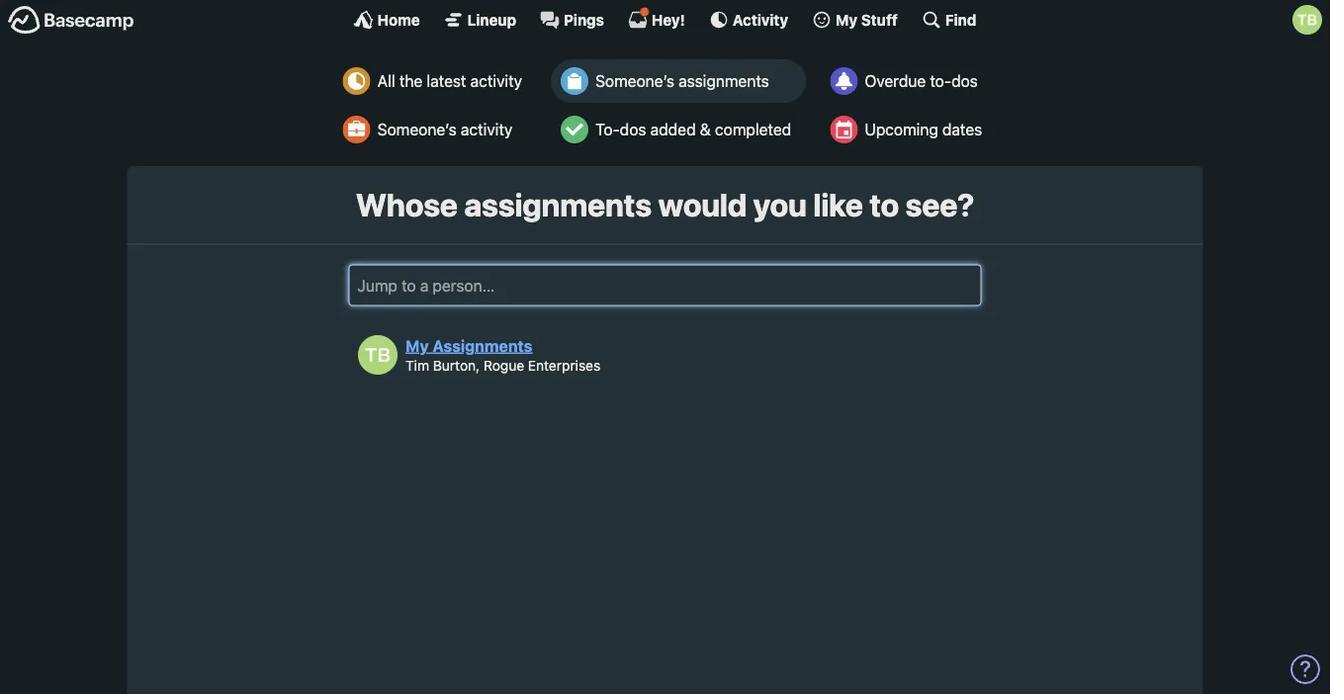 Task type: vqa. For each thing, say whether or not it's contained in the screenshot.
Jer Mill image
no



Task type: locate. For each thing, give the bounding box(es) containing it.
rogue
[[484, 357, 525, 373]]

someone's
[[596, 72, 675, 91], [378, 120, 457, 139]]

0 vertical spatial activity
[[471, 72, 522, 91]]

assignments
[[679, 72, 770, 91], [464, 186, 652, 224]]

tim
[[406, 357, 429, 373]]

someone's assignments
[[596, 72, 770, 91]]

0 horizontal spatial my
[[406, 336, 429, 355]]

overdue to-dos
[[865, 72, 978, 91]]

dos up dates
[[952, 72, 978, 91]]

0 horizontal spatial assignments
[[464, 186, 652, 224]]

dos left added
[[620, 120, 647, 139]]

my
[[836, 11, 858, 28], [406, 336, 429, 355]]

activity
[[733, 11, 789, 28]]

main element
[[0, 0, 1331, 39]]

burton,
[[433, 357, 480, 373]]

someone's activity
[[378, 120, 513, 139]]

pings
[[564, 11, 605, 28]]

1 vertical spatial someone's
[[378, 120, 457, 139]]

home
[[378, 11, 420, 28]]

my stuff button
[[813, 10, 898, 30]]

0 horizontal spatial someone's
[[378, 120, 457, 139]]

activity inside 'link'
[[471, 72, 522, 91]]

0 vertical spatial my
[[836, 11, 858, 28]]

reports image
[[831, 67, 858, 95]]

assignments down todo 'image' at left top
[[464, 186, 652, 224]]

to
[[870, 186, 900, 224]]

1 vertical spatial activity
[[461, 120, 513, 139]]

see?
[[906, 186, 975, 224]]

1 horizontal spatial someone's
[[596, 72, 675, 91]]

tim burton, rogue enterprises image
[[358, 335, 398, 375]]

to-
[[596, 120, 620, 139]]

enterprises
[[528, 357, 601, 373]]

1 horizontal spatial dos
[[952, 72, 978, 91]]

my left stuff
[[836, 11, 858, 28]]

to-dos added & completed link
[[551, 108, 807, 151]]

my for assignments
[[406, 336, 429, 355]]

assignments up &
[[679, 72, 770, 91]]

overdue
[[865, 72, 926, 91]]

added
[[651, 120, 696, 139]]

you
[[754, 186, 807, 224]]

my up tim at left
[[406, 336, 429, 355]]

0 vertical spatial assignments
[[679, 72, 770, 91]]

0 horizontal spatial dos
[[620, 120, 647, 139]]

like
[[814, 186, 864, 224]]

activity down all the latest activity
[[461, 120, 513, 139]]

hey! button
[[628, 7, 686, 30]]

lineup
[[468, 11, 517, 28]]

1 vertical spatial assignments
[[464, 186, 652, 224]]

activity right 'latest'
[[471, 72, 522, 91]]

latest
[[427, 72, 467, 91]]

find button
[[922, 10, 977, 30]]

1 horizontal spatial assignments
[[679, 72, 770, 91]]

person report image
[[343, 116, 371, 143]]

someone's down the
[[378, 120, 457, 139]]

switch accounts image
[[8, 5, 135, 36]]

all the latest activity
[[378, 72, 522, 91]]

lineup link
[[444, 10, 517, 30]]

1 vertical spatial my
[[406, 336, 429, 355]]

my inside my assignments tim burton,        rogue enterprises
[[406, 336, 429, 355]]

0 vertical spatial dos
[[952, 72, 978, 91]]

activity
[[471, 72, 522, 91], [461, 120, 513, 139]]

dates
[[943, 120, 983, 139]]

my inside "popup button"
[[836, 11, 858, 28]]

assignments for whose
[[464, 186, 652, 224]]

tim burton image
[[1293, 5, 1323, 35]]

my stuff
[[836, 11, 898, 28]]

someone's up to-
[[596, 72, 675, 91]]

1 horizontal spatial my
[[836, 11, 858, 28]]

dos
[[952, 72, 978, 91], [620, 120, 647, 139]]

0 vertical spatial someone's
[[596, 72, 675, 91]]

assignment image
[[561, 67, 589, 95]]



Task type: describe. For each thing, give the bounding box(es) containing it.
whose
[[356, 186, 458, 224]]

to-
[[931, 72, 952, 91]]

home link
[[354, 10, 420, 30]]

someone's assignments link
[[551, 59, 807, 103]]

assignments for someone's
[[679, 72, 770, 91]]

pings button
[[540, 10, 605, 30]]

completed
[[715, 120, 792, 139]]

upcoming dates link
[[821, 108, 998, 151]]

all the latest activity link
[[333, 59, 537, 103]]

my for stuff
[[836, 11, 858, 28]]

to-dos added & completed
[[596, 120, 792, 139]]

hey!
[[652, 11, 686, 28]]

upcoming
[[865, 120, 939, 139]]

find
[[946, 11, 977, 28]]

&
[[700, 120, 711, 139]]

schedule image
[[831, 116, 858, 143]]

the
[[400, 72, 423, 91]]

activity report image
[[343, 67, 371, 95]]

someone's activity link
[[333, 108, 537, 151]]

someone's for someone's activity
[[378, 120, 457, 139]]

todo image
[[561, 116, 589, 143]]

assignments
[[433, 336, 533, 355]]

Jump to a person… text field
[[349, 265, 982, 306]]

overdue to-dos link
[[821, 59, 998, 103]]

someone's for someone's assignments
[[596, 72, 675, 91]]

whose assignments would you like to see?
[[356, 186, 975, 224]]

all
[[378, 72, 396, 91]]

1 vertical spatial dos
[[620, 120, 647, 139]]

my assignments tim burton,        rogue enterprises
[[406, 336, 601, 373]]

upcoming dates
[[865, 120, 983, 139]]

would
[[658, 186, 747, 224]]

activity link
[[709, 10, 789, 30]]

stuff
[[862, 11, 898, 28]]



